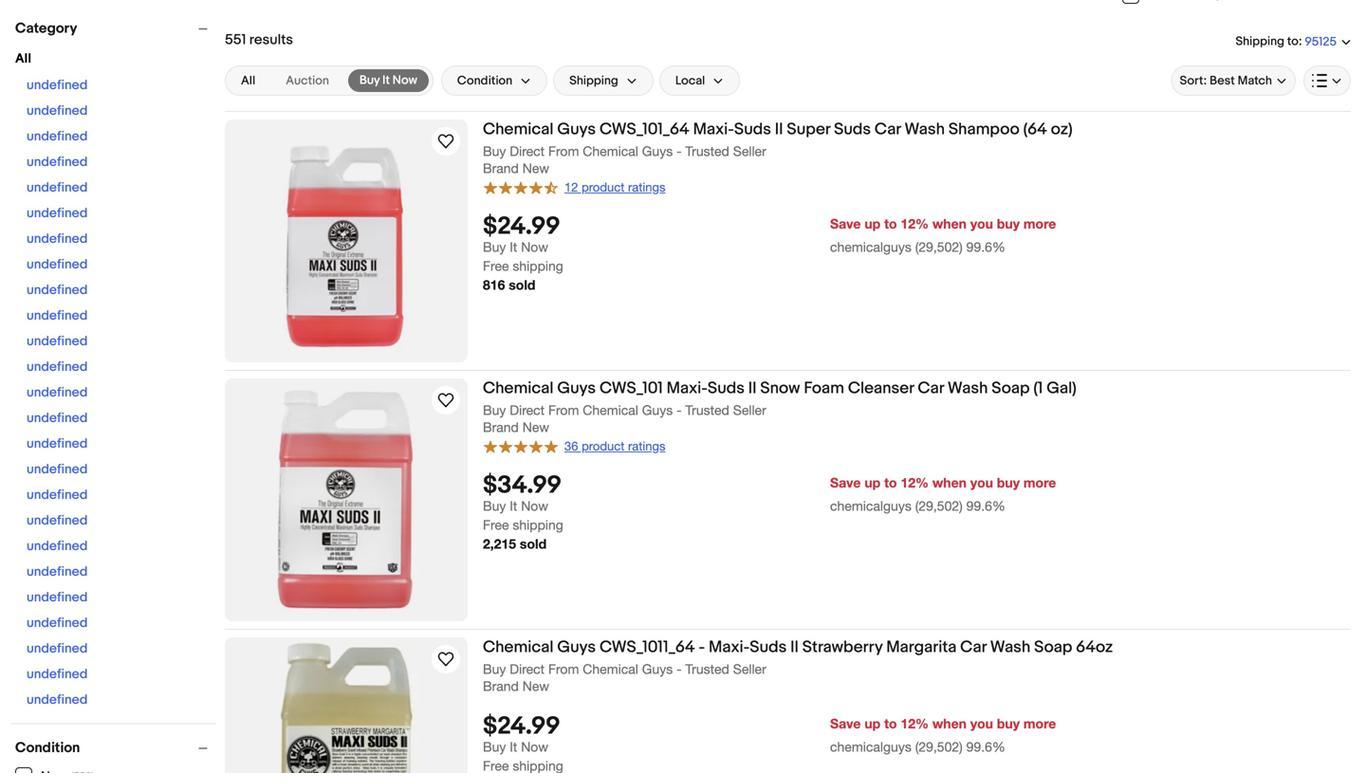 Task type: describe. For each thing, give the bounding box(es) containing it.
guys left cws_1011_64
[[558, 638, 596, 658]]

12% for $34.99
[[901, 475, 929, 491]]

15 undefined link from the top
[[27, 436, 88, 452]]

20 undefined link from the top
[[27, 564, 88, 580]]

3 12% from the top
[[901, 716, 929, 732]]

chemical down cws_101
[[583, 402, 639, 418]]

(29,502) for $24.99
[[916, 239, 963, 255]]

23 undefined from the top
[[27, 641, 88, 657]]

19 undefined link from the top
[[27, 539, 88, 555]]

new for cws_101_64
[[523, 161, 550, 176]]

18 undefined from the top
[[27, 513, 88, 529]]

12 undefined link from the top
[[27, 359, 88, 375]]

to inside the shipping to : 95125
[[1288, 34, 1299, 49]]

suds inside chemical guys cws_101 maxi-suds ii snow foam cleanser car wash soap (1 gal) buy direct from chemical guys - trusted seller brand new
[[708, 379, 745, 399]]

- inside chemical guys cws_101 maxi-suds ii snow foam cleanser car wash soap (1 gal) buy direct from chemical guys - trusted seller brand new
[[677, 402, 682, 418]]

95125
[[1305, 35, 1337, 49]]

25 undefined from the top
[[27, 692, 88, 709]]

results
[[249, 31, 293, 48]]

save for $34.99
[[831, 475, 861, 491]]

- inside chemical guys cws_101_64 maxi-suds ii super suds car wash shampoo (64 oz) buy direct from chemical guys - trusted seller brand new
[[677, 143, 682, 159]]

19 undefined from the top
[[27, 539, 88, 555]]

chemical guys cws_1011_64 - maxi-suds ii strawberry margarita car wash soap 64oz image
[[225, 638, 468, 774]]

new for cws_1011_64
[[523, 679, 550, 695]]

buy inside chemical guys cws_101_64 maxi-suds ii super suds car wash shampoo (64 oz) buy direct from chemical guys - trusted seller brand new
[[483, 143, 506, 159]]

buy it now
[[360, 73, 418, 88]]

watch chemical guys cws_101 maxi-suds ii snow foam cleanser car wash soap (1 gal) image
[[435, 389, 458, 412]]

(64
[[1024, 120, 1048, 140]]

chemical right watch chemical guys cws_101_64 maxi-suds ii super suds car wash shampoo (64 oz) icon
[[483, 120, 554, 140]]

brand for cws_101_64
[[483, 161, 519, 176]]

chemical guys cws_101_64 maxi-suds ii super suds car wash shampoo (64 oz) image
[[225, 120, 468, 363]]

all for all
[[241, 73, 256, 88]]

buy for $24.99
[[997, 216, 1020, 231]]

0 vertical spatial condition button
[[441, 65, 548, 96]]

16 undefined from the top
[[27, 462, 88, 478]]

chemical guys cws_1011_64 - maxi-suds ii strawberry margarita car wash soap 64oz heading
[[483, 638, 1114, 658]]

up for $34.99
[[865, 475, 881, 491]]

save for $24.99
[[831, 216, 861, 231]]

direct inside chemical guys cws_101 maxi-suds ii snow foam cleanser car wash soap (1 gal) buy direct from chemical guys - trusted seller brand new
[[510, 402, 545, 418]]

24 undefined link from the top
[[27, 667, 88, 683]]

18 undefined link from the top
[[27, 513, 88, 529]]

guys down cws_101_64
[[642, 143, 673, 159]]

99.6% for $34.99
[[967, 498, 1006, 514]]

oz)
[[1051, 120, 1073, 140]]

best
[[1210, 73, 1236, 88]]

11 undefined from the top
[[27, 334, 88, 350]]

chemical down cws_1011_64
[[583, 662, 639, 677]]

ii inside chemical guys cws_1011_64 - maxi-suds ii strawberry margarita car wash soap 64oz buy direct from chemical guys - trusted seller brand new
[[791, 638, 799, 658]]

15 undefined from the top
[[27, 436, 88, 452]]

25 undefined link from the top
[[27, 692, 88, 709]]

maxi- for $24.99
[[693, 120, 735, 140]]

shampoo
[[949, 120, 1020, 140]]

1 undefined link from the top
[[27, 77, 88, 93]]

trusted for maxi-
[[686, 143, 730, 159]]

auction
[[286, 73, 329, 88]]

17 undefined link from the top
[[27, 487, 88, 504]]

16 undefined link from the top
[[27, 462, 88, 478]]

13 undefined from the top
[[27, 385, 88, 401]]

13 undefined link from the top
[[27, 385, 88, 401]]

shipping for $34.99
[[513, 517, 564, 533]]

wash for cleanser
[[948, 379, 989, 399]]

direct for cws_1011_64
[[510, 662, 545, 677]]

chemicalguys for $24.99
[[831, 239, 912, 255]]

category button
[[15, 20, 216, 37]]

product for $24.99
[[582, 180, 625, 194]]

all for all undefined undefined undefined undefined undefined undefined undefined undefined undefined undefined undefined undefined undefined undefined undefined undefined undefined undefined undefined undefined undefined undefined undefined undefined undefined
[[15, 51, 31, 67]]

seller for suds
[[733, 143, 767, 159]]

super
[[787, 120, 831, 140]]

1 $24.99 from the top
[[483, 212, 561, 241]]

2,215
[[483, 536, 516, 552]]

64oz
[[1077, 638, 1114, 658]]

ii for $24.99
[[775, 120, 784, 140]]

$34.99
[[483, 471, 562, 500]]

3 undefined link from the top
[[27, 129, 88, 145]]

soap for 64oz
[[1035, 638, 1073, 658]]

chemicalguys (29,502) 99.6% free shipping 816 sold
[[483, 239, 1006, 293]]

23 undefined link from the top
[[27, 641, 88, 657]]

36 product ratings link
[[483, 437, 666, 454]]

chemicalguys (29,502) 99.6% free shipping 2,215 sold
[[483, 498, 1006, 552]]

20 undefined from the top
[[27, 564, 88, 580]]

5 undefined link from the top
[[27, 180, 88, 196]]

you for $24.99
[[971, 216, 994, 231]]

10 undefined link from the top
[[27, 308, 88, 324]]

24 undefined from the top
[[27, 667, 88, 683]]

up for $24.99
[[865, 216, 881, 231]]

brand inside chemical guys cws_101 maxi-suds ii snow foam cleanser car wash soap (1 gal) buy direct from chemical guys - trusted seller brand new
[[483, 420, 519, 435]]

match
[[1238, 73, 1273, 88]]

3 (29,502) from the top
[[916, 739, 963, 755]]

2 undefined from the top
[[27, 103, 88, 119]]

local button
[[660, 65, 741, 96]]

new inside chemical guys cws_101 maxi-suds ii snow foam cleanser car wash soap (1 gal) buy direct from chemical guys - trusted seller brand new
[[523, 420, 550, 435]]

it inside text box
[[383, 73, 390, 88]]

product for $34.99
[[582, 439, 625, 454]]

12 undefined from the top
[[27, 359, 88, 375]]

maxi- inside chemical guys cws_1011_64 - maxi-suds ii strawberry margarita car wash soap 64oz buy direct from chemical guys - trusted seller brand new
[[709, 638, 750, 658]]

9 undefined from the top
[[27, 282, 88, 299]]

chemical guys cws_101_64 maxi-suds ii super suds car wash shampoo (64 oz) link
[[483, 120, 1352, 143]]

816
[[483, 277, 505, 293]]

2 $24.99 from the top
[[483, 712, 561, 742]]

14 undefined link from the top
[[27, 411, 88, 427]]

direct for cws_101_64
[[510, 143, 545, 159]]

99.6% for $24.99
[[967, 239, 1006, 255]]

more for $24.99
[[1024, 216, 1057, 231]]

shipping button
[[554, 65, 654, 96]]

cleanser
[[848, 379, 915, 399]]

(1
[[1034, 379, 1044, 399]]

3 save from the top
[[831, 716, 861, 732]]

category
[[15, 20, 77, 37]]

shipping for shipping
[[570, 73, 619, 88]]

all undefined undefined undefined undefined undefined undefined undefined undefined undefined undefined undefined undefined undefined undefined undefined undefined undefined undefined undefined undefined undefined undefined undefined undefined undefined
[[15, 51, 88, 709]]

chemical right the watch chemical guys cws_1011_64 - maxi-suds ii strawberry margarita car wash soap 64oz icon
[[483, 638, 554, 658]]

auction link
[[275, 69, 341, 92]]

chemical guys cws_1011_64 - maxi-suds ii strawberry margarita car wash soap 64oz buy direct from chemical guys - trusted seller brand new
[[483, 638, 1114, 695]]

from for cws_1011_64
[[549, 662, 579, 677]]

free for $24.99
[[483, 258, 509, 274]]

8 undefined from the top
[[27, 257, 88, 273]]

now inside text box
[[393, 73, 418, 88]]

suds right the super
[[834, 120, 871, 140]]



Task type: vqa. For each thing, say whether or not it's contained in the screenshot.
Direct
yes



Task type: locate. For each thing, give the bounding box(es) containing it.
wash inside chemical guys cws_101_64 maxi-suds ii super suds car wash shampoo (64 oz) buy direct from chemical guys - trusted seller brand new
[[905, 120, 945, 140]]

maxi- for $34.99
[[667, 379, 708, 399]]

1 vertical spatial more
[[1024, 475, 1057, 491]]

soap inside chemical guys cws_1011_64 - maxi-suds ii strawberry margarita car wash soap 64oz buy direct from chemical guys - trusted seller brand new
[[1035, 638, 1073, 658]]

save up to 12% when you buy more buy it now for $34.99
[[483, 475, 1057, 514]]

sold right '816'
[[509, 277, 536, 293]]

2 chemicalguys from the top
[[831, 498, 912, 514]]

0 vertical spatial soap
[[992, 379, 1030, 399]]

1 horizontal spatial wash
[[948, 379, 989, 399]]

1 save up to 12% when you buy more buy it now from the top
[[483, 216, 1057, 255]]

shipping up match in the top of the page
[[1236, 34, 1285, 49]]

seller inside chemical guys cws_101 maxi-suds ii snow foam cleanser car wash soap (1 gal) buy direct from chemical guys - trusted seller brand new
[[733, 402, 767, 418]]

8 undefined link from the top
[[27, 257, 88, 273]]

when for $24.99
[[933, 216, 967, 231]]

car inside chemical guys cws_101 maxi-suds ii snow foam cleanser car wash soap (1 gal) buy direct from chemical guys - trusted seller brand new
[[918, 379, 944, 399]]

condition
[[457, 73, 513, 88], [15, 740, 80, 757]]

ii inside chemical guys cws_101 maxi-suds ii snow foam cleanser car wash soap (1 gal) buy direct from chemical guys - trusted seller brand new
[[749, 379, 757, 399]]

12% up chemicalguys (29,502) 99.6%
[[901, 716, 929, 732]]

551 results
[[225, 31, 293, 48]]

from inside chemical guys cws_101 maxi-suds ii snow foam cleanser car wash soap (1 gal) buy direct from chemical guys - trusted seller brand new
[[549, 402, 579, 418]]

2 vertical spatial direct
[[510, 662, 545, 677]]

6 undefined from the top
[[27, 206, 88, 222]]

0 vertical spatial ratings
[[628, 180, 666, 194]]

2 vertical spatial seller
[[733, 662, 767, 677]]

soap inside chemical guys cws_101 maxi-suds ii snow foam cleanser car wash soap (1 gal) buy direct from chemical guys - trusted seller brand new
[[992, 379, 1030, 399]]

2 trusted from the top
[[686, 402, 730, 418]]

12%
[[901, 216, 929, 231], [901, 475, 929, 491], [901, 716, 929, 732]]

ii
[[775, 120, 784, 140], [749, 379, 757, 399], [791, 638, 799, 658]]

1 horizontal spatial ii
[[775, 120, 784, 140]]

trusted down chemical guys cws_101 maxi-suds ii snow foam cleanser car wash soap (1 gal) heading
[[686, 402, 730, 418]]

chemical guys cws_101 maxi-suds ii snow foam cleanser car wash soap (1 gal) image
[[225, 379, 468, 622]]

1 new from the top
[[523, 161, 550, 176]]

21 undefined from the top
[[27, 590, 88, 606]]

chemical guys cws_101 maxi-suds ii snow foam cleanser car wash soap (1 gal) heading
[[483, 379, 1077, 399]]

1 buy from the top
[[997, 216, 1020, 231]]

99.6%
[[967, 239, 1006, 255], [967, 498, 1006, 514], [967, 739, 1006, 755]]

0 horizontal spatial car
[[875, 120, 901, 140]]

snow
[[761, 379, 801, 399]]

cws_1011_64
[[600, 638, 695, 658]]

12
[[565, 180, 578, 194]]

1 vertical spatial 99.6%
[[967, 498, 1006, 514]]

all down 551 results
[[241, 73, 256, 88]]

2 brand from the top
[[483, 420, 519, 435]]

trusted
[[686, 143, 730, 159], [686, 402, 730, 418], [686, 662, 730, 677]]

3 99.6% from the top
[[967, 739, 1006, 755]]

seller down chemical guys cws_101_64 maxi-suds ii super suds car wash shampoo (64 oz) heading
[[733, 143, 767, 159]]

4 undefined from the top
[[27, 154, 88, 170]]

1 up from the top
[[865, 216, 881, 231]]

1 vertical spatial save
[[831, 475, 861, 491]]

suds left snow
[[708, 379, 745, 399]]

chemicalguys inside chemicalguys (29,502) 99.6% free shipping 2,215 sold
[[831, 498, 912, 514]]

$24.99
[[483, 212, 561, 241], [483, 712, 561, 742]]

guys down shipping dropdown button at the left top
[[558, 120, 596, 140]]

buy inside chemical guys cws_101 maxi-suds ii snow foam cleanser car wash soap (1 gal) buy direct from chemical guys - trusted seller brand new
[[483, 402, 506, 418]]

suds inside chemical guys cws_1011_64 - maxi-suds ii strawberry margarita car wash soap 64oz buy direct from chemical guys - trusted seller brand new
[[750, 638, 787, 658]]

1 12% from the top
[[901, 216, 929, 231]]

brand
[[483, 161, 519, 176], [483, 420, 519, 435], [483, 679, 519, 695]]

7 undefined from the top
[[27, 231, 88, 247]]

car right margarita
[[961, 638, 987, 658]]

2 save up to 12% when you buy more buy it now from the top
[[483, 475, 1057, 514]]

2 vertical spatial up
[[865, 716, 881, 732]]

maxi- inside chemical guys cws_101_64 maxi-suds ii super suds car wash shampoo (64 oz) buy direct from chemical guys - trusted seller brand new
[[693, 120, 735, 140]]

suds
[[735, 120, 772, 140], [834, 120, 871, 140], [708, 379, 745, 399], [750, 638, 787, 658]]

free inside chemicalguys (29,502) 99.6% free shipping 816 sold
[[483, 258, 509, 274]]

car right cleanser
[[918, 379, 944, 399]]

1 (29,502) from the top
[[916, 239, 963, 255]]

2 vertical spatial more
[[1024, 716, 1057, 732]]

suds left the super
[[735, 120, 772, 140]]

1 vertical spatial 12%
[[901, 475, 929, 491]]

wash for margarita
[[991, 638, 1031, 658]]

0 vertical spatial free
[[483, 258, 509, 274]]

buy inside text box
[[360, 73, 380, 88]]

2 vertical spatial brand
[[483, 679, 519, 695]]

main content
[[225, 10, 1352, 774]]

1 horizontal spatial shipping
[[1236, 34, 1285, 49]]

condition button
[[441, 65, 548, 96], [15, 740, 216, 757]]

0 vertical spatial new
[[523, 161, 550, 176]]

shipping inside shipping dropdown button
[[570, 73, 619, 88]]

0 vertical spatial 99.6%
[[967, 239, 1006, 255]]

free
[[483, 258, 509, 274], [483, 517, 509, 533]]

cws_101_64
[[600, 120, 690, 140]]

when for $34.99
[[933, 475, 967, 491]]

product right 12
[[582, 180, 625, 194]]

0 vertical spatial from
[[549, 143, 579, 159]]

ratings for $24.99
[[628, 180, 666, 194]]

up
[[865, 216, 881, 231], [865, 475, 881, 491], [865, 716, 881, 732]]

0 vertical spatial wash
[[905, 120, 945, 140]]

brand inside chemical guys cws_101_64 maxi-suds ii super suds car wash shampoo (64 oz) buy direct from chemical guys - trusted seller brand new
[[483, 161, 519, 176]]

3 trusted from the top
[[686, 662, 730, 677]]

chemical
[[483, 120, 554, 140], [583, 143, 639, 159], [483, 379, 554, 399], [583, 402, 639, 418], [483, 638, 554, 658], [583, 662, 639, 677]]

shipping inside chemicalguys (29,502) 99.6% free shipping 2,215 sold
[[513, 517, 564, 533]]

1 product from the top
[[582, 180, 625, 194]]

sold
[[509, 277, 536, 293], [520, 536, 547, 552]]

(29,502) for $34.99
[[916, 498, 963, 514]]

wash inside chemical guys cws_1011_64 - maxi-suds ii strawberry margarita car wash soap 64oz buy direct from chemical guys - trusted seller brand new
[[991, 638, 1031, 658]]

wash left 64oz at the bottom
[[991, 638, 1031, 658]]

ii left snow
[[749, 379, 757, 399]]

1 vertical spatial free
[[483, 517, 509, 533]]

0 vertical spatial more
[[1024, 216, 1057, 231]]

new inside chemical guys cws_1011_64 - maxi-suds ii strawberry margarita car wash soap 64oz buy direct from chemical guys - trusted seller brand new
[[523, 679, 550, 695]]

1 vertical spatial brand
[[483, 420, 519, 435]]

car inside chemical guys cws_1011_64 - maxi-suds ii strawberry margarita car wash soap 64oz buy direct from chemical guys - trusted seller brand new
[[961, 638, 987, 658]]

1 vertical spatial condition
[[15, 740, 80, 757]]

ii for $34.99
[[749, 379, 757, 399]]

1 horizontal spatial condition
[[457, 73, 513, 88]]

now
[[393, 73, 418, 88], [521, 239, 549, 255], [521, 498, 549, 514], [521, 739, 549, 755]]

seller down chemical guys cws_101 maxi-suds ii snow foam cleanser car wash soap (1 gal) heading
[[733, 402, 767, 418]]

1 vertical spatial all
[[241, 73, 256, 88]]

undefined link
[[27, 77, 88, 93], [27, 103, 88, 119], [27, 129, 88, 145], [27, 154, 88, 170], [27, 180, 88, 196], [27, 206, 88, 222], [27, 231, 88, 247], [27, 257, 88, 273], [27, 282, 88, 299], [27, 308, 88, 324], [27, 334, 88, 350], [27, 359, 88, 375], [27, 385, 88, 401], [27, 411, 88, 427], [27, 436, 88, 452], [27, 462, 88, 478], [27, 487, 88, 504], [27, 513, 88, 529], [27, 539, 88, 555], [27, 564, 88, 580], [27, 590, 88, 606], [27, 616, 88, 632], [27, 641, 88, 657], [27, 667, 88, 683], [27, 692, 88, 709]]

watch chemical guys cws_1011_64 - maxi-suds ii strawberry margarita car wash soap 64oz image
[[435, 648, 458, 671]]

free up the 2,215
[[483, 517, 509, 533]]

3 you from the top
[[971, 716, 994, 732]]

1 vertical spatial you
[[971, 475, 994, 491]]

from inside chemical guys cws_1011_64 - maxi-suds ii strawberry margarita car wash soap 64oz buy direct from chemical guys - trusted seller brand new
[[549, 662, 579, 677]]

2 seller from the top
[[733, 402, 767, 418]]

ratings down cws_101
[[628, 439, 666, 454]]

0 vertical spatial $24.99
[[483, 212, 561, 241]]

1 vertical spatial buy
[[997, 475, 1020, 491]]

chemicalguys
[[831, 239, 912, 255], [831, 498, 912, 514], [831, 739, 912, 755]]

0 vertical spatial shipping
[[1236, 34, 1285, 49]]

shipping up cws_101_64
[[570, 73, 619, 88]]

shipping
[[513, 258, 564, 274], [513, 517, 564, 533]]

ratings
[[628, 180, 666, 194], [628, 439, 666, 454]]

3 more from the top
[[1024, 716, 1057, 732]]

1 vertical spatial product
[[582, 439, 625, 454]]

2 horizontal spatial ii
[[791, 638, 799, 658]]

7 undefined link from the top
[[27, 231, 88, 247]]

0 vertical spatial 12%
[[901, 216, 929, 231]]

1 vertical spatial $24.99
[[483, 712, 561, 742]]

2 vertical spatial maxi-
[[709, 638, 750, 658]]

car
[[875, 120, 901, 140], [918, 379, 944, 399], [961, 638, 987, 658]]

shipping down $34.99
[[513, 517, 564, 533]]

car inside chemical guys cws_101_64 maxi-suds ii super suds car wash shampoo (64 oz) buy direct from chemical guys - trusted seller brand new
[[875, 120, 901, 140]]

0 vertical spatial ii
[[775, 120, 784, 140]]

product right 36
[[582, 439, 625, 454]]

36 product ratings
[[565, 439, 666, 454]]

2 vertical spatial trusted
[[686, 662, 730, 677]]

0 vertical spatial (29,502)
[[916, 239, 963, 255]]

chemical guys cws_101 maxi-suds ii snow foam cleanser car wash soap (1 gal) link
[[483, 379, 1352, 402]]

wash inside chemical guys cws_101 maxi-suds ii snow foam cleanser car wash soap (1 gal) buy direct from chemical guys - trusted seller brand new
[[948, 379, 989, 399]]

22 undefined from the top
[[27, 616, 88, 632]]

2 vertical spatial 99.6%
[[967, 739, 1006, 755]]

0 vertical spatial shipping
[[513, 258, 564, 274]]

sold for $34.99
[[520, 536, 547, 552]]

car for cleanser
[[918, 379, 944, 399]]

buy
[[997, 216, 1020, 231], [997, 475, 1020, 491], [997, 716, 1020, 732]]

all inside all undefined undefined undefined undefined undefined undefined undefined undefined undefined undefined undefined undefined undefined undefined undefined undefined undefined undefined undefined undefined undefined undefined undefined undefined undefined
[[15, 51, 31, 67]]

to
[[1288, 34, 1299, 49], [885, 216, 898, 231], [885, 475, 898, 491], [885, 716, 898, 732]]

2 vertical spatial ii
[[791, 638, 799, 658]]

ratings down cws_101_64
[[628, 180, 666, 194]]

1 vertical spatial car
[[918, 379, 944, 399]]

0 vertical spatial save
[[831, 216, 861, 231]]

save up to 12% when you buy more buy it now down chemical guys cws_101 maxi-suds ii snow foam cleanser car wash soap (1 gal) buy direct from chemical guys - trusted seller brand new
[[483, 475, 1057, 514]]

1 vertical spatial save up to 12% when you buy more buy it now
[[483, 475, 1057, 514]]

1 vertical spatial ratings
[[628, 439, 666, 454]]

direct inside chemical guys cws_1011_64 - maxi-suds ii strawberry margarita car wash soap 64oz buy direct from chemical guys - trusted seller brand new
[[510, 662, 545, 677]]

-
[[677, 143, 682, 159], [677, 402, 682, 418], [699, 638, 705, 658], [677, 662, 682, 677]]

ratings for $34.99
[[628, 439, 666, 454]]

11 undefined link from the top
[[27, 334, 88, 350]]

9 undefined link from the top
[[27, 282, 88, 299]]

buy
[[360, 73, 380, 88], [483, 143, 506, 159], [483, 239, 506, 255], [483, 402, 506, 418], [483, 498, 506, 514], [483, 662, 506, 677], [483, 739, 506, 755]]

2 from from the top
[[549, 402, 579, 418]]

0 vertical spatial all
[[15, 51, 31, 67]]

save up to 12% when you buy more buy it now down chemical guys cws_101_64 maxi-suds ii super suds car wash shampoo (64 oz) buy direct from chemical guys - trusted seller brand new
[[483, 216, 1057, 255]]

(29,502) inside chemicalguys (29,502) 99.6% free shipping 816 sold
[[916, 239, 963, 255]]

save up to 12% when you buy more buy it now
[[483, 216, 1057, 255], [483, 475, 1057, 514], [483, 716, 1057, 755]]

product
[[582, 180, 625, 194], [582, 439, 625, 454]]

shipping for $24.99
[[513, 258, 564, 274]]

1 vertical spatial when
[[933, 475, 967, 491]]

sort:
[[1180, 73, 1208, 88]]

chemical guys cws_101_64 maxi-suds ii super suds car wash shampoo (64 oz) buy direct from chemical guys - trusted seller brand new
[[483, 120, 1073, 176]]

1 vertical spatial seller
[[733, 402, 767, 418]]

buy inside chemical guys cws_1011_64 - maxi-suds ii strawberry margarita car wash soap 64oz buy direct from chemical guys - trusted seller brand new
[[483, 662, 506, 677]]

maxi-
[[693, 120, 735, 140], [667, 379, 708, 399], [709, 638, 750, 658]]

new inside chemical guys cws_101_64 maxi-suds ii super suds car wash shampoo (64 oz) buy direct from chemical guys - trusted seller brand new
[[523, 161, 550, 176]]

3 seller from the top
[[733, 662, 767, 677]]

1 save from the top
[[831, 216, 861, 231]]

main content containing $24.99
[[225, 10, 1352, 774]]

2 99.6% from the top
[[967, 498, 1006, 514]]

0 horizontal spatial ii
[[749, 379, 757, 399]]

save up to 12% when you buy more buy it now down chemical guys cws_1011_64 - maxi-suds ii strawberry margarita car wash soap 64oz buy direct from chemical guys - trusted seller brand new at bottom
[[483, 716, 1057, 755]]

0 vertical spatial brand
[[483, 161, 519, 176]]

local
[[676, 73, 705, 88]]

0 horizontal spatial soap
[[992, 379, 1030, 399]]

all
[[15, 51, 31, 67], [241, 73, 256, 88]]

soap
[[992, 379, 1030, 399], [1035, 638, 1073, 658]]

21 undefined link from the top
[[27, 590, 88, 606]]

0 vertical spatial seller
[[733, 143, 767, 159]]

5 undefined from the top
[[27, 180, 88, 196]]

1 vertical spatial chemicalguys
[[831, 498, 912, 514]]

foam
[[804, 379, 845, 399]]

chemical guys cws_101_64 maxi-suds ii super suds car wash shampoo (64 oz) heading
[[483, 120, 1073, 140]]

direct inside chemical guys cws_101_64 maxi-suds ii super suds car wash shampoo (64 oz) buy direct from chemical guys - trusted seller brand new
[[510, 143, 545, 159]]

1 shipping from the top
[[513, 258, 564, 274]]

2 vertical spatial from
[[549, 662, 579, 677]]

direct
[[510, 143, 545, 159], [510, 402, 545, 418], [510, 662, 545, 677]]

new
[[523, 161, 550, 176], [523, 420, 550, 435], [523, 679, 550, 695]]

ii inside chemical guys cws_101_64 maxi-suds ii super suds car wash shampoo (64 oz) buy direct from chemical guys - trusted seller brand new
[[775, 120, 784, 140]]

1 vertical spatial wash
[[948, 379, 989, 399]]

direct up '12 product ratings' link
[[510, 143, 545, 159]]

chemical up "12 product ratings"
[[583, 143, 639, 159]]

1 horizontal spatial soap
[[1035, 638, 1073, 658]]

0 vertical spatial maxi-
[[693, 120, 735, 140]]

2 ratings from the top
[[628, 439, 666, 454]]

2 up from the top
[[865, 475, 881, 491]]

shipping to : 95125
[[1236, 34, 1337, 49]]

1 trusted from the top
[[686, 143, 730, 159]]

chemical right watch chemical guys cws_101 maxi-suds ii snow foam cleanser car wash soap (1 gal) icon
[[483, 379, 554, 399]]

1 vertical spatial sold
[[520, 536, 547, 552]]

1 vertical spatial (29,502)
[[916, 498, 963, 514]]

12% down chemical guys cws_101_64 maxi-suds ii super suds car wash shampoo (64 oz) link
[[901, 216, 929, 231]]

2 product from the top
[[582, 439, 625, 454]]

99.6% inside chemicalguys (29,502) 99.6% free shipping 816 sold
[[967, 239, 1006, 255]]

2 horizontal spatial wash
[[991, 638, 1031, 658]]

all inside main content
[[241, 73, 256, 88]]

car right the super
[[875, 120, 901, 140]]

1 horizontal spatial all
[[241, 73, 256, 88]]

seller
[[733, 143, 767, 159], [733, 402, 767, 418], [733, 662, 767, 677]]

1 free from the top
[[483, 258, 509, 274]]

soap left (1
[[992, 379, 1030, 399]]

2 vertical spatial save
[[831, 716, 861, 732]]

it
[[383, 73, 390, 88], [510, 239, 518, 255], [510, 498, 518, 514], [510, 739, 518, 755]]

when
[[933, 216, 967, 231], [933, 475, 967, 491], [933, 716, 967, 732]]

3 buy from the top
[[997, 716, 1020, 732]]

guys
[[558, 120, 596, 140], [642, 143, 673, 159], [558, 379, 596, 399], [642, 402, 673, 418], [558, 638, 596, 658], [642, 662, 673, 677]]

cws_101
[[600, 379, 663, 399]]

seller inside chemical guys cws_101_64 maxi-suds ii super suds car wash shampoo (64 oz) buy direct from chemical guys - trusted seller brand new
[[733, 143, 767, 159]]

10 undefined from the top
[[27, 308, 88, 324]]

shipping inside chemicalguys (29,502) 99.6% free shipping 816 sold
[[513, 258, 564, 274]]

36
[[565, 439, 578, 454]]

3 undefined from the top
[[27, 129, 88, 145]]

ii left the strawberry
[[791, 638, 799, 658]]

0 horizontal spatial all
[[15, 51, 31, 67]]

0 vertical spatial you
[[971, 216, 994, 231]]

:
[[1299, 34, 1303, 49]]

2 vertical spatial save up to 12% when you buy more buy it now
[[483, 716, 1057, 755]]

you
[[971, 216, 994, 231], [971, 475, 994, 491], [971, 716, 994, 732]]

sold for $24.99
[[509, 277, 536, 293]]

chemicalguys for $34.99
[[831, 498, 912, 514]]

1 horizontal spatial car
[[918, 379, 944, 399]]

3 direct from the top
[[510, 662, 545, 677]]

4 undefined link from the top
[[27, 154, 88, 170]]

sold inside chemicalguys (29,502) 99.6% free shipping 2,215 sold
[[520, 536, 547, 552]]

more
[[1024, 216, 1057, 231], [1024, 475, 1057, 491], [1024, 716, 1057, 732]]

Buy It Now selected text field
[[360, 72, 418, 89]]

0 vertical spatial direct
[[510, 143, 545, 159]]

trusted inside chemical guys cws_1011_64 - maxi-suds ii strawberry margarita car wash soap 64oz buy direct from chemical guys - trusted seller brand new
[[686, 662, 730, 677]]

2 12% from the top
[[901, 475, 929, 491]]

0 vertical spatial car
[[875, 120, 901, 140]]

0 horizontal spatial condition button
[[15, 740, 216, 757]]

free for $34.99
[[483, 517, 509, 533]]

2 vertical spatial new
[[523, 679, 550, 695]]

2 new from the top
[[523, 420, 550, 435]]

2 shipping from the top
[[513, 517, 564, 533]]

1 vertical spatial condition button
[[15, 740, 216, 757]]

1 vertical spatial maxi-
[[667, 379, 708, 399]]

watch chemical guys cws_101_64 maxi-suds ii super suds car wash shampoo (64 oz) image
[[435, 130, 458, 153]]

listing options selector. list view selected. image
[[1313, 73, 1343, 88]]

1 vertical spatial shipping
[[513, 517, 564, 533]]

brand for cws_1011_64
[[483, 679, 519, 695]]

trusted inside chemical guys cws_101 maxi-suds ii snow foam cleanser car wash soap (1 gal) buy direct from chemical guys - trusted seller brand new
[[686, 402, 730, 418]]

sold inside chemicalguys (29,502) 99.6% free shipping 816 sold
[[509, 277, 536, 293]]

3 save up to 12% when you buy more buy it now from the top
[[483, 716, 1057, 755]]

2 vertical spatial wash
[[991, 638, 1031, 658]]

(29,502) inside chemicalguys (29,502) 99.6% free shipping 2,215 sold
[[916, 498, 963, 514]]

3 from from the top
[[549, 662, 579, 677]]

gal)
[[1047, 379, 1077, 399]]

trusted down cws_1011_64
[[686, 662, 730, 677]]

strawberry
[[803, 638, 883, 658]]

17 undefined from the top
[[27, 487, 88, 504]]

trusted down cws_101_64
[[686, 143, 730, 159]]

more for $34.99
[[1024, 475, 1057, 491]]

0 vertical spatial sold
[[509, 277, 536, 293]]

0 vertical spatial save up to 12% when you buy more buy it now
[[483, 216, 1057, 255]]

guys down cws_1011_64
[[642, 662, 673, 677]]

trusted for -
[[686, 662, 730, 677]]

save up to 12% when you buy more buy it now for $24.99
[[483, 216, 1057, 255]]

car for margarita
[[961, 638, 987, 658]]

seller for maxi-
[[733, 662, 767, 677]]

from
[[549, 143, 579, 159], [549, 402, 579, 418], [549, 662, 579, 677]]

buy it now link
[[348, 69, 429, 92]]

1 vertical spatial up
[[865, 475, 881, 491]]

chemicalguys inside chemicalguys (29,502) 99.6% free shipping 816 sold
[[831, 239, 912, 255]]

all down category
[[15, 51, 31, 67]]

2 vertical spatial chemicalguys
[[831, 739, 912, 755]]

1 more from the top
[[1024, 216, 1057, 231]]

maxi- right cws_1011_64
[[709, 638, 750, 658]]

condition inside dropdown button
[[457, 73, 513, 88]]

1 from from the top
[[549, 143, 579, 159]]

buy for $34.99
[[997, 475, 1020, 491]]

brand inside chemical guys cws_1011_64 - maxi-suds ii strawberry margarita car wash soap 64oz buy direct from chemical guys - trusted seller brand new
[[483, 679, 519, 695]]

2 vertical spatial you
[[971, 716, 994, 732]]

1 vertical spatial ii
[[749, 379, 757, 399]]

seller down chemical guys cws_1011_64 - maxi-suds ii strawberry margarita car wash soap 64oz heading
[[733, 662, 767, 677]]

shipping
[[1236, 34, 1285, 49], [570, 73, 619, 88]]

14 undefined from the top
[[27, 411, 88, 427]]

maxi- inside chemical guys cws_101 maxi-suds ii snow foam cleanser car wash soap (1 gal) buy direct from chemical guys - trusted seller brand new
[[667, 379, 708, 399]]

1 99.6% from the top
[[967, 239, 1006, 255]]

ii left the super
[[775, 120, 784, 140]]

3 brand from the top
[[483, 679, 519, 695]]

shipping for shipping to : 95125
[[1236, 34, 1285, 49]]

6 undefined link from the top
[[27, 206, 88, 222]]

guys left cws_101
[[558, 379, 596, 399]]

soap left 64oz at the bottom
[[1035, 638, 1073, 658]]

save
[[831, 216, 861, 231], [831, 475, 861, 491], [831, 716, 861, 732]]

1 ratings from the top
[[628, 180, 666, 194]]

2 vertical spatial 12%
[[901, 716, 929, 732]]

2 vertical spatial when
[[933, 716, 967, 732]]

shipping down '12 product ratings' link
[[513, 258, 564, 274]]

0 horizontal spatial condition
[[15, 740, 80, 757]]

undefined
[[27, 77, 88, 93], [27, 103, 88, 119], [27, 129, 88, 145], [27, 154, 88, 170], [27, 180, 88, 196], [27, 206, 88, 222], [27, 231, 88, 247], [27, 257, 88, 273], [27, 282, 88, 299], [27, 308, 88, 324], [27, 334, 88, 350], [27, 359, 88, 375], [27, 385, 88, 401], [27, 411, 88, 427], [27, 436, 88, 452], [27, 462, 88, 478], [27, 487, 88, 504], [27, 513, 88, 529], [27, 539, 88, 555], [27, 564, 88, 580], [27, 590, 88, 606], [27, 616, 88, 632], [27, 641, 88, 657], [27, 667, 88, 683], [27, 692, 88, 709]]

free up '816'
[[483, 258, 509, 274]]

0 horizontal spatial wash
[[905, 120, 945, 140]]

1 vertical spatial from
[[549, 402, 579, 418]]

0 horizontal spatial shipping
[[570, 73, 619, 88]]

from inside chemical guys cws_101_64 maxi-suds ii super suds car wash shampoo (64 oz) buy direct from chemical guys - trusted seller brand new
[[549, 143, 579, 159]]

chemicalguys (29,502) 99.6%
[[831, 739, 1006, 755]]

chemical guys cws_101 maxi-suds ii snow foam cleanser car wash soap (1 gal) buy direct from chemical guys - trusted seller brand new
[[483, 379, 1077, 435]]

shipping inside the shipping to : 95125
[[1236, 34, 1285, 49]]

1 vertical spatial shipping
[[570, 73, 619, 88]]

margarita
[[887, 638, 957, 658]]

1 chemicalguys from the top
[[831, 239, 912, 255]]

direct up '36 product ratings' link on the left
[[510, 402, 545, 418]]

0 vertical spatial condition
[[457, 73, 513, 88]]

3 up from the top
[[865, 716, 881, 732]]

2 save from the top
[[831, 475, 861, 491]]

3 chemicalguys from the top
[[831, 739, 912, 755]]

0 vertical spatial chemicalguys
[[831, 239, 912, 255]]

wash
[[905, 120, 945, 140], [948, 379, 989, 399], [991, 638, 1031, 658]]

2 direct from the top
[[510, 402, 545, 418]]

12 product ratings link
[[483, 178, 666, 195]]

12% down chemical guys cws_101 maxi-suds ii snow foam cleanser car wash soap (1 gal) link
[[901, 475, 929, 491]]

99.6% inside chemicalguys (29,502) 99.6% free shipping 2,215 sold
[[967, 498, 1006, 514]]

wash left (1
[[948, 379, 989, 399]]

(29,502)
[[916, 239, 963, 255], [916, 498, 963, 514], [916, 739, 963, 755]]

0 vertical spatial product
[[582, 180, 625, 194]]

from for cws_101_64
[[549, 143, 579, 159]]

maxi- down local dropdown button on the top of the page
[[693, 120, 735, 140]]

2 when from the top
[[933, 475, 967, 491]]

1 seller from the top
[[733, 143, 767, 159]]

all link
[[230, 69, 267, 92]]

1 direct from the top
[[510, 143, 545, 159]]

22 undefined link from the top
[[27, 616, 88, 632]]

seller inside chemical guys cws_1011_64 - maxi-suds ii strawberry margarita car wash soap 64oz buy direct from chemical guys - trusted seller brand new
[[733, 662, 767, 677]]

2 (29,502) from the top
[[916, 498, 963, 514]]

trusted inside chemical guys cws_101_64 maxi-suds ii super suds car wash shampoo (64 oz) buy direct from chemical guys - trusted seller brand new
[[686, 143, 730, 159]]

2 buy from the top
[[997, 475, 1020, 491]]

suds left the strawberry
[[750, 638, 787, 658]]

wash left shampoo
[[905, 120, 945, 140]]

1 horizontal spatial condition button
[[441, 65, 548, 96]]

1 undefined from the top
[[27, 77, 88, 93]]

soap for (1
[[992, 379, 1030, 399]]

guys down cws_101
[[642, 402, 673, 418]]

2 horizontal spatial car
[[961, 638, 987, 658]]

1 vertical spatial new
[[523, 420, 550, 435]]

3 new from the top
[[523, 679, 550, 695]]

12% for $24.99
[[901, 216, 929, 231]]

1 vertical spatial trusted
[[686, 402, 730, 418]]

2 vertical spatial buy
[[997, 716, 1020, 732]]

chemical guys cws_1011_64 - maxi-suds ii strawberry margarita car wash soap 64oz link
[[483, 638, 1352, 661]]

0 vertical spatial trusted
[[686, 143, 730, 159]]

3 when from the top
[[933, 716, 967, 732]]

2 undefined link from the top
[[27, 103, 88, 119]]

sold right the 2,215
[[520, 536, 547, 552]]

551
[[225, 31, 246, 48]]

sort: best match
[[1180, 73, 1273, 88]]

1 vertical spatial direct
[[510, 402, 545, 418]]

maxi- right cws_101
[[667, 379, 708, 399]]

you for $34.99
[[971, 475, 994, 491]]

free inside chemicalguys (29,502) 99.6% free shipping 2,215 sold
[[483, 517, 509, 533]]

sort: best match button
[[1172, 65, 1297, 96]]

0 vertical spatial when
[[933, 216, 967, 231]]

direct right the watch chemical guys cws_1011_64 - maxi-suds ii strawberry margarita car wash soap 64oz icon
[[510, 662, 545, 677]]

0 vertical spatial buy
[[997, 216, 1020, 231]]

12 product ratings
[[565, 180, 666, 194]]



